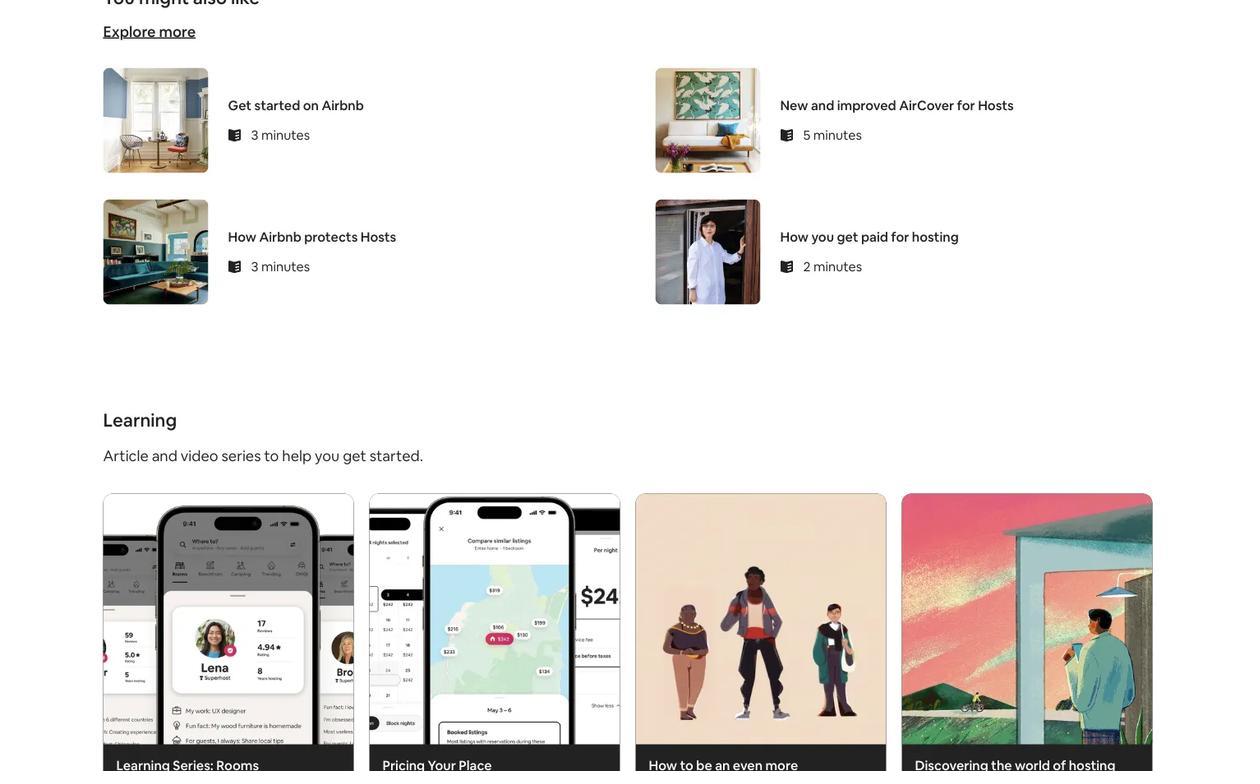 Task type: vqa. For each thing, say whether or not it's contained in the screenshot.
Near
no



Task type: describe. For each thing, give the bounding box(es) containing it.
get started on airbnb
[[228, 97, 364, 114]]

3 minutes for started
[[251, 127, 310, 143]]

airbnb
[[259, 228, 302, 245]]

5 minutes
[[804, 127, 862, 143]]

3 minutes for airbnb
[[251, 258, 310, 275]]

2 minutes
[[804, 258, 863, 275]]

how for how airbnb protects hosts
[[228, 228, 257, 245]]

and for improved
[[811, 97, 835, 114]]

aircover
[[900, 97, 955, 114]]

new and improved aircover for hosts
[[781, 97, 1014, 114]]

3 for get
[[251, 127, 259, 143]]

minutes for started
[[261, 127, 310, 143]]

minutes for airbnb
[[261, 258, 310, 275]]

1 horizontal spatial you
[[812, 228, 835, 245]]

article and video series to help you get started.
[[103, 446, 423, 465]]

series
[[222, 446, 261, 465]]

explore
[[103, 22, 156, 41]]

0 horizontal spatial you
[[315, 446, 340, 465]]

get
[[228, 97, 252, 114]]

explore more
[[103, 22, 196, 41]]

improved
[[838, 97, 897, 114]]

article
[[103, 446, 149, 465]]

for hosting
[[891, 228, 959, 245]]

2
[[804, 258, 811, 275]]

minutes for you
[[814, 258, 863, 275]]

paid
[[862, 228, 889, 245]]



Task type: locate. For each thing, give the bounding box(es) containing it.
3 down how airbnb protects hosts
[[251, 258, 259, 275]]

3 minutes down started
[[251, 127, 310, 143]]

5
[[804, 127, 811, 143]]

how
[[228, 228, 257, 245], [781, 228, 809, 245]]

a bright and airy living room with a turquoise couch. image
[[103, 199, 208, 305], [103, 199, 208, 305]]

minutes down airbnb
[[261, 258, 310, 275]]

five people with a variety of body types and skin tones, and one of them is using a cane. image
[[636, 494, 887, 744], [636, 494, 887, 744]]

more
[[159, 22, 196, 41]]

minutes right 2
[[814, 258, 863, 275]]

get
[[837, 228, 859, 245]]

1 vertical spatial 3
[[251, 258, 259, 275]]

minutes right 5
[[814, 127, 862, 143]]

video
[[181, 446, 218, 465]]

1 horizontal spatial how
[[781, 228, 809, 245]]

how airbnb protects hosts
[[228, 228, 397, 245]]

minutes for and
[[814, 127, 862, 143]]

0 vertical spatial you
[[812, 228, 835, 245]]

1 3 from the top
[[251, 127, 259, 143]]

to
[[264, 446, 279, 465]]

how up 2
[[781, 228, 809, 245]]

0 horizontal spatial and
[[152, 446, 177, 465]]

on airbnb
[[303, 97, 364, 114]]

3 minutes
[[251, 127, 310, 143], [251, 258, 310, 275]]

blue living room with fireplace in the corner. image
[[103, 68, 208, 173], [103, 68, 208, 173]]

3 for how
[[251, 258, 259, 275]]

minutes down started
[[261, 127, 310, 143]]

0 vertical spatial 3
[[251, 127, 259, 143]]

started
[[255, 97, 300, 114]]

2 how from the left
[[781, 228, 809, 245]]

0 vertical spatial and
[[811, 97, 835, 114]]

you
[[812, 228, 835, 245], [315, 446, 340, 465]]

0 horizontal spatial how
[[228, 228, 257, 245]]

new
[[781, 97, 809, 114]]

explore more link
[[103, 22, 196, 41]]

you right help
[[315, 446, 340, 465]]

a painting of herons anchors a sunny room with bookshelves along one wall and a coffee table in the foreground. image
[[656, 68, 761, 173], [656, 68, 761, 173]]

how for how you get paid for hosting
[[781, 228, 809, 245]]

and right new on the top right of the page
[[811, 97, 835, 114]]

for hosts
[[958, 97, 1014, 114]]

0 vertical spatial 3 minutes
[[251, 127, 310, 143]]

a person stands in an open doorway. they're wearing a white, button-down shirt, tinted glasses, and red lipstick. image
[[656, 199, 761, 305], [656, 199, 761, 305]]

protects hosts
[[304, 228, 397, 245]]

how left airbnb
[[228, 228, 257, 245]]

learning
[[103, 409, 177, 432]]

side-by-side phone screens show the tops of five host passports, with each host's photo, name, and a few personal details. image
[[103, 494, 354, 744], [103, 494, 354, 744]]

2 3 from the top
[[251, 258, 259, 275]]

and left video
[[152, 446, 177, 465]]

help
[[282, 446, 312, 465]]

2 3 minutes from the top
[[251, 258, 310, 275]]

you left get
[[812, 228, 835, 245]]

1 horizontal spatial and
[[811, 97, 835, 114]]

1 3 minutes from the top
[[251, 127, 310, 143]]

minutes
[[261, 127, 310, 143], [814, 127, 862, 143], [261, 258, 310, 275], [814, 258, 863, 275]]

3
[[251, 127, 259, 143], [251, 258, 259, 275]]

a mobile phone shows a map of similar listings. in the background, two more phones show calendar and price breakdown tools. image
[[370, 494, 620, 744], [370, 494, 620, 744]]

1 vertical spatial 3 minutes
[[251, 258, 310, 275]]

3 minutes down airbnb
[[251, 258, 310, 275]]

3 down get
[[251, 127, 259, 143]]

1 vertical spatial and
[[152, 446, 177, 465]]

get started.
[[343, 446, 423, 465]]

1 vertical spatial you
[[315, 446, 340, 465]]

and for video
[[152, 446, 177, 465]]

1 how from the left
[[228, 228, 257, 245]]

and
[[811, 97, 835, 114], [152, 446, 177, 465]]

how you get paid for hosting
[[781, 228, 959, 245]]

illustration of a person holding a coffee looking out the window at a biker passing by. image
[[902, 494, 1153, 744], [902, 494, 1153, 744]]



